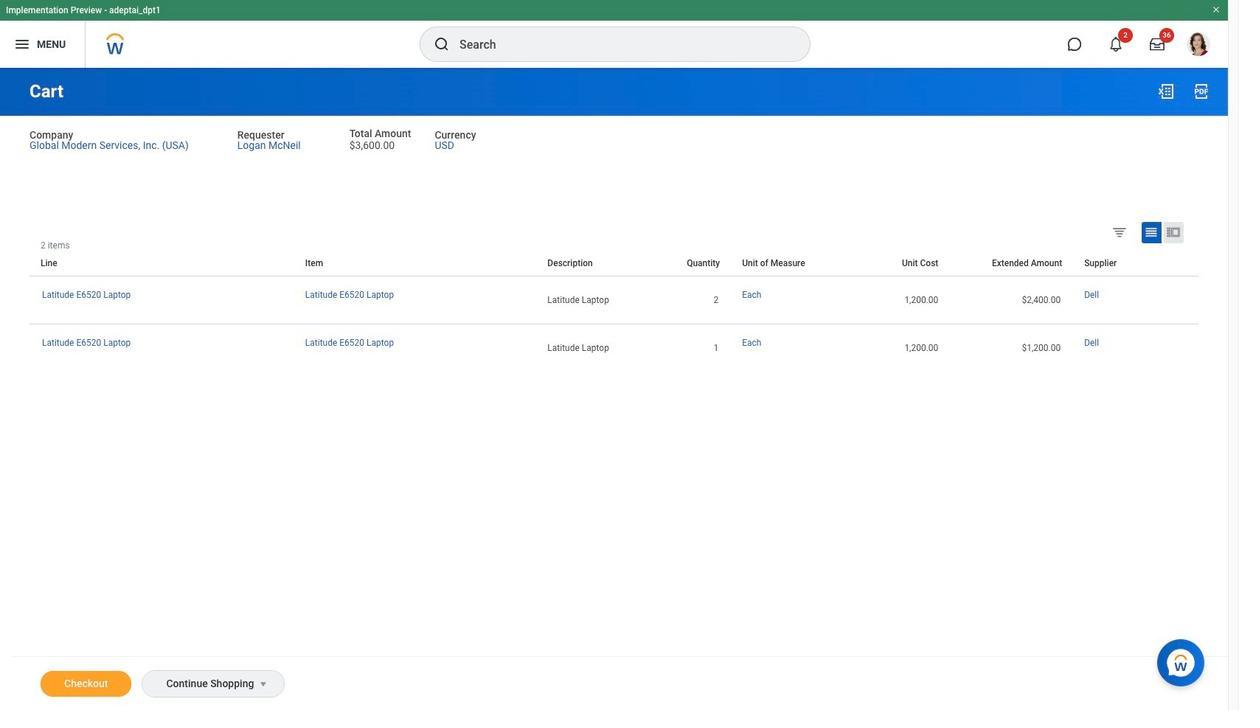 Task type: vqa. For each thing, say whether or not it's contained in the screenshot.
toggle to list detail view Option
yes



Task type: describe. For each thing, give the bounding box(es) containing it.
view printable version (pdf) image
[[1193, 83, 1211, 100]]

search image
[[433, 35, 451, 53]]

close environment banner image
[[1213, 5, 1221, 14]]

export to excel image
[[1158, 83, 1176, 100]]

notifications large image
[[1109, 37, 1124, 52]]



Task type: locate. For each thing, give the bounding box(es) containing it.
justify image
[[13, 35, 31, 53]]

option group
[[1109, 221, 1196, 246]]

inbox large image
[[1151, 37, 1165, 52]]

select to filter grid data image
[[1112, 224, 1128, 240]]

Search Workday  search field
[[460, 28, 780, 61]]

main content
[[0, 68, 1229, 711]]

caret down image
[[255, 679, 273, 691]]

banner
[[0, 0, 1229, 68]]

toggle to grid view image
[[1145, 225, 1159, 240]]

Toggle to Grid view radio
[[1143, 222, 1162, 243]]

Toggle to List Detail view radio
[[1165, 222, 1185, 243]]

profile logan mcneil image
[[1188, 32, 1211, 59]]

toggle to list detail view image
[[1167, 225, 1182, 240]]



